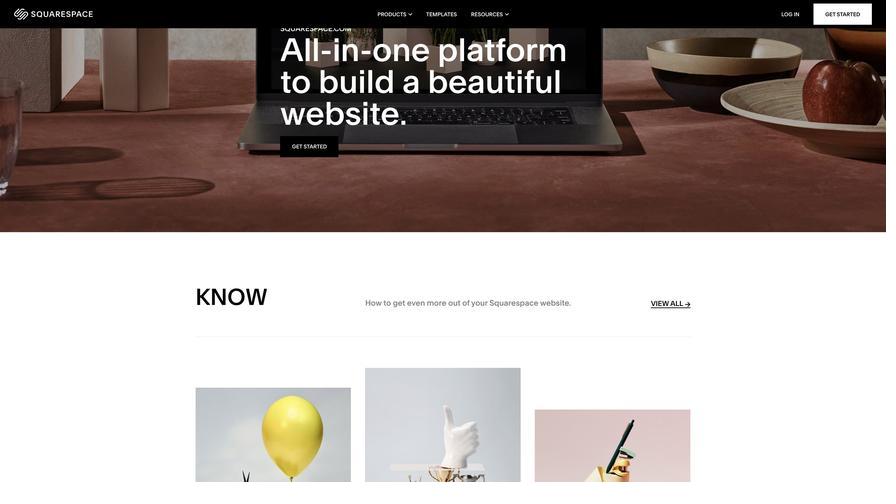 Task type: vqa. For each thing, say whether or not it's contained in the screenshot.
Customer Care Advisors. Image
no



Task type: describe. For each thing, give the bounding box(es) containing it.
→
[[685, 301, 691, 309]]

get for bottom get started 'link'
[[292, 144, 303, 150]]

even
[[407, 299, 425, 309]]

squarespace logo image
[[14, 8, 93, 20]]

to inside squarespace.com all‑in‑one platform to build a beautiful website.
[[281, 62, 311, 101]]

log             in link
[[782, 11, 800, 18]]

view
[[652, 300, 669, 308]]

of
[[463, 299, 470, 309]]

1 vertical spatial to
[[384, 299, 391, 309]]

get started for the right get started 'link'
[[826, 11, 861, 18]]

more
[[427, 299, 447, 309]]

get started for bottom get started 'link'
[[292, 144, 327, 150]]

your
[[472, 299, 488, 309]]

how
[[366, 299, 382, 309]]

squarespace.com all‑in‑one platform to build a beautiful website.
[[281, 24, 568, 133]]

squarespace.com
[[281, 24, 352, 33]]

website. inside squarespace.com all‑in‑one platform to build a beautiful website.
[[281, 94, 408, 133]]

0 horizontal spatial started
[[304, 144, 327, 150]]

squarespace
[[490, 299, 539, 309]]

resources button
[[472, 0, 509, 28]]

in
[[795, 11, 800, 18]]

log             in
[[782, 11, 800, 18]]



Task type: locate. For each thing, give the bounding box(es) containing it.
0 vertical spatial get
[[826, 11, 836, 18]]

1 horizontal spatial website.
[[541, 299, 572, 309]]

all
[[671, 300, 684, 308]]

1 horizontal spatial get
[[826, 11, 836, 18]]

get started link
[[814, 4, 873, 25], [281, 136, 339, 158]]

platform
[[438, 30, 568, 69]]

0 vertical spatial get started
[[826, 11, 861, 18]]

1 vertical spatial get started link
[[281, 136, 339, 158]]

1 vertical spatial website.
[[541, 299, 572, 309]]

0 vertical spatial to
[[281, 62, 311, 101]]

0 horizontal spatial to
[[281, 62, 311, 101]]

0 horizontal spatial get started
[[292, 144, 327, 150]]

website.
[[281, 94, 408, 133], [541, 299, 572, 309]]

know
[[196, 284, 268, 311]]

beautiful
[[428, 62, 562, 101]]

0 vertical spatial website.
[[281, 94, 408, 133]]

1 vertical spatial started
[[304, 144, 327, 150]]

1 vertical spatial get
[[292, 144, 303, 150]]

get
[[826, 11, 836, 18], [292, 144, 303, 150]]

build a
[[319, 62, 421, 101]]

0 horizontal spatial get
[[292, 144, 303, 150]]

products button
[[378, 0, 413, 28]]

squarespace logo link
[[14, 8, 186, 20]]

products
[[378, 11, 407, 18]]

all‑in‑one
[[281, 30, 431, 69]]

get started
[[826, 11, 861, 18], [292, 144, 327, 150]]

started
[[838, 11, 861, 18], [304, 144, 327, 150]]

0 horizontal spatial get started link
[[281, 136, 339, 158]]

1 horizontal spatial to
[[384, 299, 391, 309]]

1 vertical spatial get started
[[292, 144, 327, 150]]

templates link
[[427, 0, 457, 28]]

0 vertical spatial get started link
[[814, 4, 873, 25]]

get
[[393, 299, 406, 309]]

0 horizontal spatial website.
[[281, 94, 408, 133]]

0 vertical spatial started
[[838, 11, 861, 18]]

log
[[782, 11, 793, 18]]

1 horizontal spatial get started
[[826, 11, 861, 18]]

templates
[[427, 11, 457, 18]]

get for the right get started 'link'
[[826, 11, 836, 18]]

1 horizontal spatial started
[[838, 11, 861, 18]]

to
[[281, 62, 311, 101], [384, 299, 391, 309]]

resources
[[472, 11, 503, 18]]

view all →
[[652, 300, 691, 309]]

1 horizontal spatial get started link
[[814, 4, 873, 25]]

how to get even more out of your squarespace website.
[[366, 299, 572, 309]]

out
[[449, 299, 461, 309]]



